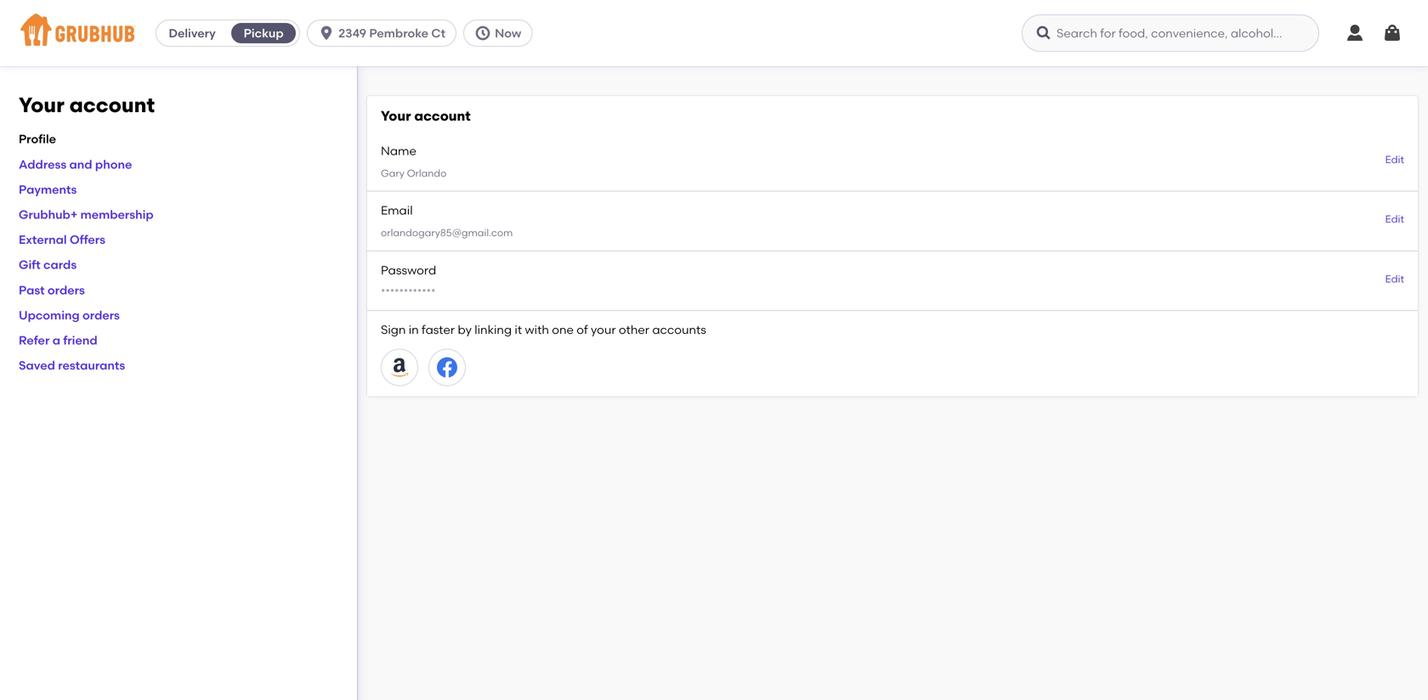 Task type: describe. For each thing, give the bounding box(es) containing it.
it
[[515, 323, 522, 337]]

main navigation navigation
[[0, 0, 1428, 66]]

past
[[19, 283, 45, 297]]

sign
[[381, 323, 406, 337]]

of
[[577, 323, 588, 337]]

saved restaurants
[[19, 358, 125, 373]]

gift cards
[[19, 258, 77, 272]]

your account inside the 'your account' form
[[381, 108, 471, 124]]

saved
[[19, 358, 55, 373]]

now button
[[463, 20, 539, 47]]

payments link
[[19, 182, 77, 197]]

upcoming
[[19, 308, 80, 323]]

edit for password
[[1385, 273, 1404, 285]]

gift
[[19, 258, 41, 272]]

orders for upcoming orders
[[82, 308, 120, 323]]

external offers link
[[19, 233, 105, 247]]

address and phone
[[19, 157, 132, 172]]

delivery button
[[157, 20, 228, 47]]

restaurants
[[58, 358, 125, 373]]

a
[[52, 333, 60, 348]]

upcoming orders
[[19, 308, 120, 323]]

gift cards link
[[19, 258, 77, 272]]

your account form
[[367, 96, 1418, 397]]

0 horizontal spatial your account
[[19, 93, 155, 117]]

2349 pembroke ct button
[[307, 20, 463, 47]]

grubhub+
[[19, 207, 78, 222]]

1 horizontal spatial svg image
[[1035, 25, 1052, 42]]

edit button for email
[[1385, 212, 1404, 227]]

cards
[[43, 258, 77, 272]]

orlando
[[407, 167, 447, 179]]

0 horizontal spatial your
[[19, 93, 64, 117]]

2349 pembroke ct
[[338, 26, 446, 40]]

payments
[[19, 182, 77, 197]]

ct
[[431, 26, 446, 40]]

edit button for password
[[1385, 272, 1404, 287]]

by
[[458, 323, 472, 337]]

account inside the 'your account' form
[[414, 108, 471, 124]]

gary
[[381, 167, 405, 179]]

saved restaurants link
[[19, 358, 125, 373]]

login with facebook image
[[437, 357, 457, 378]]

pickup
[[244, 26, 284, 40]]

login with amazon image
[[389, 357, 410, 378]]

now
[[495, 26, 521, 40]]

2349
[[338, 26, 366, 40]]

your inside form
[[381, 108, 411, 124]]

friend
[[63, 333, 97, 348]]

0 horizontal spatial account
[[69, 93, 155, 117]]

refer
[[19, 333, 50, 348]]



Task type: vqa. For each thing, say whether or not it's contained in the screenshot.
Start the Day
no



Task type: locate. For each thing, give the bounding box(es) containing it.
orders for past orders
[[48, 283, 85, 297]]

2 edit from the top
[[1385, 213, 1404, 225]]

3 edit from the top
[[1385, 273, 1404, 285]]

3 edit button from the top
[[1385, 272, 1404, 287]]

upcoming orders link
[[19, 308, 120, 323]]

0 vertical spatial orders
[[48, 283, 85, 297]]

in
[[409, 323, 419, 337]]

1 horizontal spatial svg image
[[1382, 23, 1403, 43]]

refer a friend link
[[19, 333, 97, 348]]

orders up friend
[[82, 308, 120, 323]]

0 horizontal spatial svg image
[[474, 25, 491, 42]]

your account
[[19, 93, 155, 117], [381, 108, 471, 124]]

edit button for name
[[1385, 153, 1404, 167]]

grubhub+ membership
[[19, 207, 154, 222]]

your
[[591, 323, 616, 337]]

0 vertical spatial edit button
[[1385, 153, 1404, 167]]

svg image
[[1345, 23, 1365, 43], [474, 25, 491, 42], [1035, 25, 1052, 42]]

0 horizontal spatial svg image
[[318, 25, 335, 42]]

1 edit from the top
[[1385, 153, 1404, 166]]

svg image inside 'now' button
[[474, 25, 491, 42]]

offers
[[70, 233, 105, 247]]

0 vertical spatial edit
[[1385, 153, 1404, 166]]

pembroke
[[369, 26, 428, 40]]

account
[[69, 93, 155, 117], [414, 108, 471, 124]]

external offers
[[19, 233, 105, 247]]

edit for email
[[1385, 213, 1404, 225]]

accounts
[[652, 323, 706, 337]]

your up "name"
[[381, 108, 411, 124]]

1 vertical spatial orders
[[82, 308, 120, 323]]

phone
[[95, 157, 132, 172]]

orders up upcoming orders
[[48, 283, 85, 297]]

2 horizontal spatial svg image
[[1345, 23, 1365, 43]]

password
[[381, 263, 436, 278]]

profile
[[19, 132, 56, 146]]

2 vertical spatial edit button
[[1385, 272, 1404, 287]]

and
[[69, 157, 92, 172]]

svg image
[[1382, 23, 1403, 43], [318, 25, 335, 42]]

Search for food, convenience, alcohol... search field
[[1022, 14, 1319, 52]]

your
[[19, 93, 64, 117], [381, 108, 411, 124]]

name
[[381, 144, 416, 158]]

1 edit button from the top
[[1385, 153, 1404, 167]]

1 horizontal spatial account
[[414, 108, 471, 124]]

your account up and in the left top of the page
[[19, 93, 155, 117]]

with
[[525, 323, 549, 337]]

address
[[19, 157, 66, 172]]

one
[[552, 323, 574, 337]]

external
[[19, 233, 67, 247]]

edit
[[1385, 153, 1404, 166], [1385, 213, 1404, 225], [1385, 273, 1404, 285]]

2 edit button from the top
[[1385, 212, 1404, 227]]

2 vertical spatial edit
[[1385, 273, 1404, 285]]

1 vertical spatial edit button
[[1385, 212, 1404, 227]]

orlandogary85@gmail.com
[[381, 227, 513, 239]]

account up 'phone'
[[69, 93, 155, 117]]

account up "name"
[[414, 108, 471, 124]]

profile link
[[19, 132, 56, 146]]

past orders
[[19, 283, 85, 297]]

************
[[381, 287, 436, 299]]

linking
[[475, 323, 512, 337]]

1 horizontal spatial your account
[[381, 108, 471, 124]]

1 horizontal spatial your
[[381, 108, 411, 124]]

orders
[[48, 283, 85, 297], [82, 308, 120, 323]]

membership
[[80, 207, 154, 222]]

faster
[[422, 323, 455, 337]]

email
[[381, 203, 413, 218]]

sign in faster by linking it with one of your other accounts
[[381, 323, 706, 337]]

other
[[619, 323, 649, 337]]

refer a friend
[[19, 333, 97, 348]]

edit button
[[1385, 153, 1404, 167], [1385, 212, 1404, 227], [1385, 272, 1404, 287]]

pickup button
[[228, 20, 299, 47]]

your up profile
[[19, 93, 64, 117]]

delivery
[[169, 26, 216, 40]]

past orders link
[[19, 283, 85, 297]]

gary orlando
[[381, 167, 447, 179]]

grubhub+ membership link
[[19, 207, 154, 222]]

svg image inside the '2349 pembroke ct' "button"
[[318, 25, 335, 42]]

address and phone link
[[19, 157, 132, 172]]

edit for name
[[1385, 153, 1404, 166]]

1 vertical spatial edit
[[1385, 213, 1404, 225]]

your account up "name"
[[381, 108, 471, 124]]



